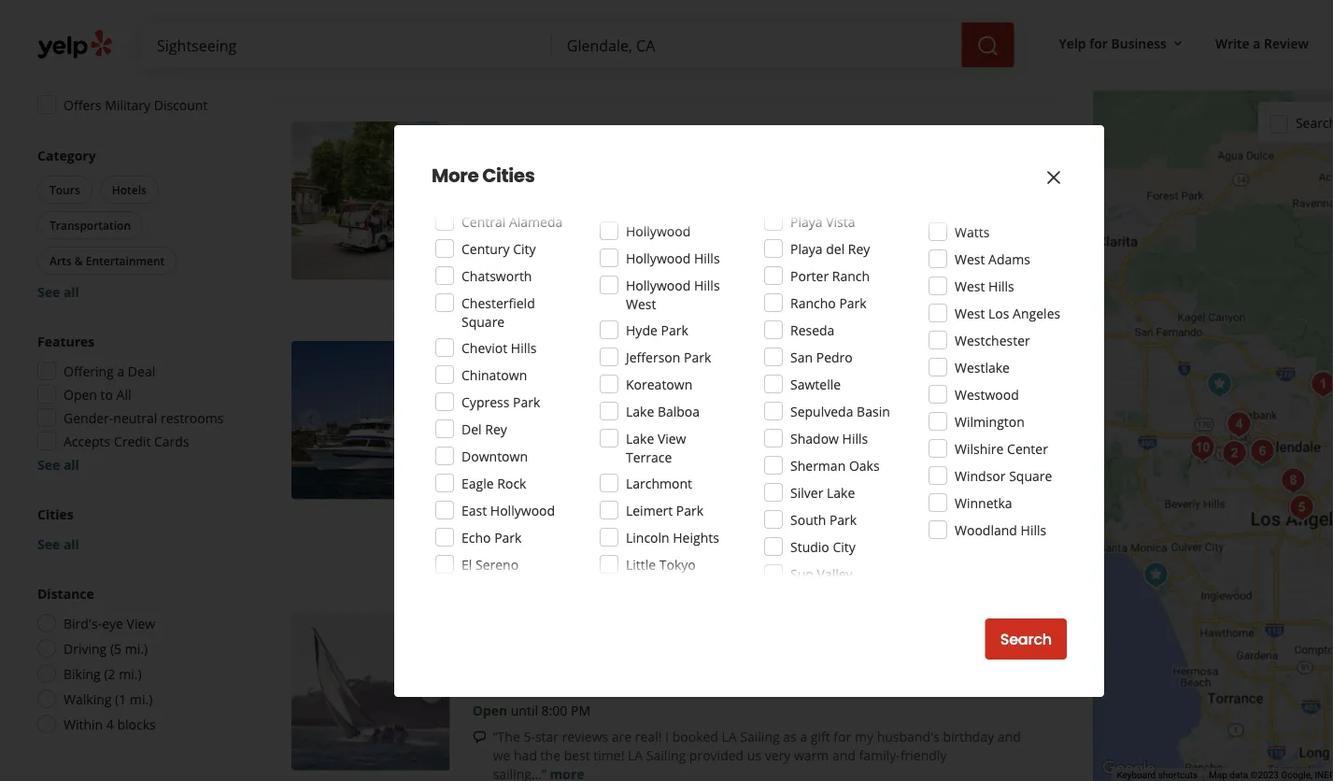 Task type: vqa. For each thing, say whether or not it's contained in the screenshot.
Close button
no



Task type: locate. For each thing, give the bounding box(es) containing it.
2 see from the top
[[37, 456, 60, 473]]

slideshow element
[[292, 122, 450, 280], [292, 341, 450, 499], [292, 612, 450, 771]]

2 16 speech v2 image from the top
[[472, 239, 487, 254]]

mi.)
[[125, 640, 148, 657], [119, 665, 142, 683], [130, 690, 153, 708]]

2 horizontal spatial tours
[[627, 402, 658, 417]]

be down office,
[[898, 36, 914, 54]]

tours inside group
[[50, 182, 80, 197]]

were
[[520, 456, 551, 474]]

1 vertical spatial see
[[37, 456, 60, 473]]

square inside chesterfield square
[[462, 313, 505, 330]]

paradiso down trying
[[637, 475, 691, 492]]

griffith observatory image
[[1244, 433, 1282, 470]]

cities
[[482, 163, 535, 189], [37, 505, 74, 523]]

la down real!
[[628, 746, 643, 764]]

1 vertical spatial la
[[628, 746, 643, 764]]

hills for west hills
[[989, 277, 1014, 295]]

open for open until 8:00 pm
[[472, 701, 507, 719]]

2 vertical spatial see
[[37, 535, 60, 553]]

1 vertical spatial see all
[[37, 456, 79, 473]]

0 horizontal spatial as
[[783, 728, 797, 745]]

16 speech v2 image down the central
[[472, 239, 487, 254]]

0 vertical spatial bros.
[[547, 122, 594, 147]]

woodland
[[955, 521, 1018, 539]]

0 horizontal spatial cities
[[37, 505, 74, 523]]

option group containing distance
[[32, 584, 232, 739]]

park up jefferson park
[[661, 321, 688, 339]]

reviews)
[[633, 372, 683, 389]]

0 vertical spatial be
[[898, 36, 914, 54]]

slideshow element for warner
[[292, 122, 450, 280]]

0 horizontal spatial paradiso
[[472, 341, 554, 367]]

0 horizontal spatial view
[[127, 614, 155, 632]]

quote
[[971, 536, 1016, 557]]

hills for shadow hills
[[842, 429, 868, 447]]

0 vertical spatial sailing
[[740, 728, 780, 745]]

(2
[[104, 665, 115, 683]]

tours link up closed
[[472, 181, 511, 200]]

rey right the del
[[848, 240, 870, 257]]

and down the that
[[784, 475, 807, 492]]

they
[[746, 17, 773, 35]]

bros. for warner
[[547, 122, 594, 147]]

see all button up distance
[[37, 535, 79, 553]]

hollywood down hollywood hills
[[626, 276, 691, 294]]

playa up closer
[[791, 213, 823, 230]]

1 horizontal spatial la
[[722, 728, 737, 745]]

2 vertical spatial more link
[[594, 493, 629, 511]]

1 vertical spatial paradiso
[[637, 475, 691, 492]]

two.
[[522, 475, 548, 492]]

cheviot hills
[[462, 339, 537, 356]]

0 vertical spatial open
[[64, 385, 97, 403]]

1 all from the top
[[63, 283, 79, 300]]

charters
[[730, 475, 781, 492]]

a for request
[[957, 536, 967, 557]]

mi.) right (2
[[119, 665, 142, 683]]

more link down guests
[[572, 274, 607, 292]]

1 horizontal spatial tours button
[[472, 181, 511, 200]]

0 vertical spatial view
[[658, 429, 686, 447]]

tours button
[[37, 176, 92, 204], [472, 181, 511, 200], [623, 400, 662, 419]]

is
[[708, 17, 717, 35], [676, 36, 686, 54]]

park for jefferson park
[[684, 348, 711, 366]]

keyboard
[[1117, 770, 1156, 781]]

hills down at
[[694, 276, 720, 294]]

hills left gets
[[694, 249, 720, 267]]

paradiso up 4.9 star rating image
[[472, 341, 554, 367]]

1 vertical spatial group
[[32, 332, 232, 474]]

be right the will
[[641, 255, 657, 273]]

1 horizontal spatial paradiso
[[637, 475, 691, 492]]

studio inside "more cities" dialog
[[791, 538, 830, 556]]

1 vertical spatial is
[[676, 36, 686, 54]]

and up the called
[[619, 456, 642, 474]]

offers for offers military discount
[[64, 96, 102, 114]]

1 horizontal spatial be
[[898, 36, 914, 54]]

sepulveda basin
[[791, 402, 890, 420]]

2 horizontal spatial tours button
[[623, 400, 662, 419]]

la sailing image
[[292, 612, 450, 771]]

16 speech v2 image
[[472, 20, 487, 34], [472, 239, 487, 254], [472, 458, 487, 473], [472, 730, 487, 745]]

park for echo park
[[494, 528, 522, 546]]

park for cypress park
[[513, 393, 540, 411]]

view right eye
[[127, 614, 155, 632]]

0 vertical spatial more
[[525, 55, 559, 72]]

sailing down real!
[[646, 746, 686, 764]]

lady
[[560, 36, 585, 54]]

1 vertical spatial more
[[572, 274, 607, 292]]

all
[[63, 283, 79, 300], [63, 456, 79, 473], [63, 535, 79, 553]]

cities down accepts
[[37, 505, 74, 523]]

view inside lake view terrace
[[658, 429, 686, 447]]

0 horizontal spatial sailing
[[646, 746, 686, 764]]

0 vertical spatial see
[[37, 283, 60, 300]]

open down boating link
[[472, 430, 507, 448]]

called
[[599, 475, 634, 492]]

offers
[[64, 2, 102, 20], [64, 96, 102, 114]]

0 horizontal spatial city
[[513, 240, 536, 257]]

0 horizontal spatial rey
[[485, 420, 507, 438]]

2 vertical spatial lake
[[827, 484, 855, 501]]

mi.) for biking (2 mi.)
[[119, 665, 142, 683]]

mi.) right (5
[[125, 640, 148, 657]]

0 vertical spatial lake
[[626, 402, 654, 420]]

a left gift on the bottom right of page
[[800, 728, 808, 745]]

2 vertical spatial studio
[[791, 538, 830, 556]]

hills up oaks
[[842, 429, 868, 447]]

0 vertical spatial see all
[[37, 283, 79, 300]]

studio down "south"
[[791, 538, 830, 556]]

1 playa from the top
[[791, 213, 823, 230]]

0 vertical spatial studio
[[599, 122, 659, 147]]

hills right quote at the bottom
[[1021, 521, 1047, 539]]

could
[[797, 456, 831, 474]]

1 vertical spatial tours link
[[623, 400, 662, 419]]

more down young
[[525, 55, 559, 72]]

as up very
[[783, 728, 797, 745]]

woodland hills
[[955, 521, 1047, 539]]

stars,
[[660, 17, 693, 35]]

larchmont
[[626, 474, 692, 492]]

0 vertical spatial tour
[[664, 122, 707, 147]]

1 vertical spatial previous image
[[299, 409, 321, 431]]

1 vertical spatial tour
[[624, 237, 652, 254]]

4 16 speech v2 image from the top
[[472, 730, 487, 745]]

young
[[519, 36, 557, 54]]

16 speech v2 image for "we
[[472, 458, 487, 473]]

park right jefferson
[[684, 348, 711, 366]]

1 vertical spatial sailing
[[646, 746, 686, 764]]

group
[[34, 146, 232, 301], [32, 332, 232, 474], [37, 505, 232, 553]]

1 vertical spatial studio
[[581, 237, 620, 254]]

©2023
[[1251, 770, 1279, 781]]

hills for cheviot hills
[[511, 339, 537, 356]]

square down center
[[1009, 467, 1052, 484]]

1 horizontal spatial tours link
[[623, 400, 662, 419]]

1 previous image from the top
[[299, 190, 321, 212]]

1 see all from the top
[[37, 283, 79, 300]]

4.9 star rating image
[[472, 372, 573, 391]]

to inside "we were desperate and trying to find a boat that could go for three hours instead of only two. i finally called paradiso yacht charters and this really kind woman kathy answered the…"
[[684, 456, 697, 474]]

square for chesterfield square
[[462, 313, 505, 330]]

a inside "the 5-star reviews are real! i booked la sailing as a gift for my husband's birthday and we had the best time! la sailing provided us very warm and family-friendly sailing…"
[[800, 728, 808, 745]]

you left walk
[[961, 17, 984, 35]]

paradiso yacht charters image
[[292, 341, 450, 499]]

1 vertical spatial as
[[783, 728, 797, 745]]

playa up porter
[[791, 240, 823, 257]]

3 16 speech v2 image from the top
[[472, 458, 487, 473]]

the inside "the 5-star reviews are real! i booked la sailing as a gift for my husband's birthday and we had the best time! la sailing provided us very warm and family-friendly sailing…"
[[541, 746, 561, 764]]

1 vertical spatial mi.)
[[119, 665, 142, 683]]

charters
[[616, 341, 697, 367], [563, 402, 612, 417]]

bros. up '4.3 star rating' image
[[547, 122, 594, 147]]

0 vertical spatial search
[[1296, 114, 1333, 132]]

city up valley
[[833, 538, 856, 556]]

enchanted: forest of light at descanso gardens image
[[1305, 365, 1333, 402]]

more down the called
[[594, 493, 629, 511]]

rancho
[[791, 294, 836, 312]]

mi.) right (1
[[130, 690, 153, 708]]

3 all from the top
[[63, 535, 79, 553]]

1 horizontal spatial search
[[1296, 114, 1333, 132]]

tours button down "(429 reviews)"
[[623, 400, 662, 419]]

tour inside "warner bros. studio tour hollywood gets you closer to the entertainment you love. upon arrival, guests will be greeted at the welcome center, their gateway to hollywood, and taken…"
[[624, 237, 652, 254]]

a inside 'button'
[[957, 536, 967, 557]]

bros. inside "warner bros. studio tour hollywood gets you closer to the entertainment you love. upon arrival, guests will be greeted at the welcome center, their gateway to hollywood, and taken…"
[[546, 237, 578, 254]]

1 16 speech v2 image from the top
[[472, 20, 487, 34]]

a right the find
[[727, 456, 735, 474]]

vista
[[826, 213, 855, 230]]

3 see all from the top
[[37, 535, 79, 553]]

more link down the called
[[594, 493, 629, 511]]

3 see from the top
[[37, 535, 60, 553]]

boat charters button
[[531, 400, 616, 419]]

1 vertical spatial see all button
[[37, 456, 79, 473]]

next image
[[420, 680, 443, 703]]

more link for bros.
[[572, 274, 607, 292]]

sailing…"
[[493, 765, 547, 781]]

sailing up us
[[740, 728, 780, 745]]

1 see from the top
[[37, 283, 60, 300]]

for left my
[[834, 728, 852, 745]]

the down it
[[689, 36, 709, 54]]

warner bros. studio tour hollywood image
[[292, 122, 450, 280], [1221, 406, 1258, 443], [1221, 406, 1258, 443]]

desperate
[[554, 456, 616, 474]]

1 vertical spatial slideshow element
[[292, 341, 450, 499]]

previous image
[[299, 190, 321, 212], [299, 409, 321, 431], [299, 680, 321, 703]]

tour for warner
[[664, 122, 707, 147]]

see for category
[[37, 283, 60, 300]]

2 playa from the top
[[791, 240, 823, 257]]

star
[[535, 728, 559, 745]]

1 horizontal spatial as
[[944, 17, 958, 35]]

more
[[525, 55, 559, 72], [572, 274, 607, 292], [594, 493, 629, 511]]

yelp for business
[[1059, 34, 1167, 52]]

see all for features
[[37, 456, 79, 473]]

more for bros.
[[572, 274, 607, 292]]

0 horizontal spatial tours
[[50, 182, 80, 197]]

sherman oaks
[[791, 456, 880, 474]]

paradiso inside "we were desperate and trying to find a boat that could go for three hours instead of only two. i finally called paradiso yacht charters and this really kind woman kathy answered the…"
[[637, 475, 691, 492]]

a inside group
[[117, 362, 124, 380]]

best
[[564, 746, 590, 764]]

tours button up closed
[[472, 181, 511, 200]]

1 vertical spatial open
[[472, 430, 507, 448]]

tours button for right tours link
[[623, 400, 662, 419]]

0 horizontal spatial tour
[[624, 237, 652, 254]]

park up heights
[[676, 501, 704, 519]]

for inside "we were desperate and trying to find a boat that could go for three hours instead of only two. i finally called paradiso yacht charters and this really kind woman kathy answered the…"
[[852, 456, 870, 474]]

hills for hollywood hills west
[[694, 276, 720, 294]]

be inside "i don't give any business 5 stars, it is just they way i do it. very nice office, as you walk in. the young lady who i assume is the receptionist / greeter can only be described as…"
[[898, 36, 914, 54]]

playa for playa vista
[[791, 213, 823, 230]]

0 vertical spatial city
[[513, 240, 536, 257]]

see all up distance
[[37, 535, 79, 553]]

see all down arts
[[37, 283, 79, 300]]

west left los on the right of the page
[[955, 304, 985, 322]]

2 vertical spatial slideshow element
[[292, 612, 450, 771]]

see for features
[[37, 456, 60, 473]]

view down balboa
[[658, 429, 686, 447]]

2 vertical spatial all
[[63, 535, 79, 553]]

tours button down category at the left of the page
[[37, 176, 92, 204]]

be
[[898, 36, 914, 54], [641, 255, 657, 273]]

see all for category
[[37, 283, 79, 300]]

1 vertical spatial playa
[[791, 240, 823, 257]]

amusement parks button
[[519, 181, 629, 200]]

hills inside hollywood hills west
[[694, 276, 720, 294]]

is right it
[[708, 17, 717, 35]]

option group
[[32, 584, 232, 739]]

paradiso yacht charters link
[[472, 341, 697, 367]]

1 vertical spatial square
[[1009, 467, 1052, 484]]

0 horizontal spatial charters
[[563, 402, 612, 417]]

0 vertical spatial square
[[462, 313, 505, 330]]

0 horizontal spatial tours link
[[472, 181, 511, 200]]

all down &
[[63, 283, 79, 300]]

mi.) for walking (1 mi.)
[[130, 690, 153, 708]]

cypress
[[462, 393, 510, 411]]

tour
[[664, 122, 707, 147], [624, 237, 652, 254]]

0 vertical spatial slideshow element
[[292, 122, 450, 280]]

and down upon
[[493, 274, 516, 292]]

2 see all from the top
[[37, 456, 79, 473]]

1 horizontal spatial square
[[1009, 467, 1052, 484]]

see all button down accepts
[[37, 456, 79, 473]]

user actions element
[[1044, 26, 1333, 64]]

the inside "i don't give any business 5 stars, it is just they way i do it. very nice office, as you walk in. the young lady who i assume is the receptionist / greeter can only be described as…"
[[689, 36, 709, 54]]

hollywood hills west
[[626, 276, 720, 313]]

1 vertical spatial cities
[[37, 505, 74, 523]]

2 vertical spatial mi.)
[[130, 690, 153, 708]]

1 vertical spatial search
[[1000, 629, 1052, 650]]

echo park
[[462, 528, 522, 546]]

hills for hollywood hills
[[694, 249, 720, 267]]

studio inside "warner bros. studio tour hollywood gets you closer to the entertainment you love. upon arrival, guests will be greeted at the welcome center, their gateway to hollywood, and taken…"
[[581, 237, 620, 254]]

1 horizontal spatial city
[[833, 538, 856, 556]]

0 vertical spatial previous image
[[299, 190, 321, 212]]

2 see all button from the top
[[37, 456, 79, 473]]

tour for "warner
[[624, 237, 652, 254]]

group containing category
[[34, 146, 232, 301]]

16 speech v2 image for "i
[[472, 20, 487, 34]]

lake inside lake view terrace
[[626, 429, 654, 447]]

1 slideshow element from the top
[[292, 122, 450, 280]]

square down chesterfield
[[462, 313, 505, 330]]

0 vertical spatial mi.)
[[125, 640, 148, 657]]

16 speech v2 image left the "the
[[472, 730, 487, 745]]

0 vertical spatial offers
[[64, 2, 102, 20]]

0 vertical spatial tours link
[[472, 181, 511, 200]]

a inside "we were desperate and trying to find a boat that could go for three hours instead of only two. i finally called paradiso yacht charters and this really kind woman kathy answered the…"
[[727, 456, 735, 474]]

arts & entertainment
[[50, 253, 165, 268]]

1 see all button from the top
[[37, 283, 79, 300]]

park for south park
[[830, 511, 857, 528]]

hollywood inside "warner bros. studio tour hollywood gets you closer to the entertainment you love. upon arrival, guests will be greeted at the welcome center, their gateway to hollywood, and taken…"
[[656, 237, 720, 254]]

park down ranch
[[839, 294, 867, 312]]

rey down boating link
[[485, 420, 507, 438]]

1 offers from the top
[[64, 2, 102, 20]]

is down stars,
[[676, 36, 686, 54]]

boating
[[476, 402, 519, 417]]

1 horizontal spatial tours
[[476, 182, 508, 198]]

16 speech v2 image left the "i
[[472, 20, 487, 34]]

porter ranch
[[791, 267, 870, 285]]

slideshow element for paradiso
[[292, 341, 450, 499]]

offers down good
[[64, 96, 102, 114]]

0 vertical spatial is
[[708, 17, 717, 35]]

lake down "(429 reviews)"
[[626, 402, 654, 420]]

1 vertical spatial lake
[[626, 429, 654, 447]]

1 vertical spatial city
[[833, 538, 856, 556]]

0 horizontal spatial square
[[462, 313, 505, 330]]

tours link down "(429 reviews)"
[[623, 400, 662, 419]]

2 slideshow element from the top
[[292, 341, 450, 499]]

more link down young
[[525, 55, 559, 72]]

1 vertical spatial until
[[511, 701, 538, 719]]

tours button for left tours link
[[472, 181, 511, 200]]

city for studio city
[[833, 538, 856, 556]]

three
[[873, 456, 906, 474]]

2 offers from the top
[[64, 96, 102, 114]]

tours
[[50, 182, 80, 197], [476, 182, 508, 198], [627, 402, 658, 417]]

just
[[721, 17, 743, 35]]

city down the alameda
[[513, 240, 536, 257]]

assume
[[625, 36, 673, 54]]

west up hyde
[[626, 295, 656, 313]]

1 vertical spatial rey
[[485, 420, 507, 438]]

2 previous image from the top
[[299, 409, 321, 431]]

offers delivery
[[64, 2, 154, 20]]

lincoln
[[626, 528, 670, 546]]

1 vertical spatial only
[[493, 475, 519, 492]]

0 vertical spatial group
[[34, 146, 232, 301]]

view inside option group
[[127, 614, 155, 632]]

mi.) for driving (5 mi.)
[[125, 640, 148, 657]]

write
[[1216, 34, 1250, 52]]

you left love.
[[949, 237, 972, 254]]

lake
[[626, 402, 654, 420], [626, 429, 654, 447], [827, 484, 855, 501]]

koreatown
[[626, 375, 693, 393]]

biking (2 mi.)
[[64, 665, 142, 683]]

0 vertical spatial paradiso
[[472, 341, 554, 367]]

0 vertical spatial more link
[[525, 55, 559, 72]]

tours up closed
[[476, 182, 508, 198]]

2 vertical spatial see all button
[[37, 535, 79, 553]]

lake for lake balboa
[[626, 402, 654, 420]]

1 horizontal spatial rey
[[848, 240, 870, 257]]

0 horizontal spatial only
[[493, 475, 519, 492]]

only down nice
[[869, 36, 895, 54]]

office,
[[904, 17, 941, 35]]

16 chevron down v2 image
[[1171, 36, 1186, 51]]

0 horizontal spatial is
[[676, 36, 686, 54]]

be inside "warner bros. studio tour hollywood gets you closer to the entertainment you love. upon arrival, guests will be greeted at the welcome center, their gateway to hollywood, and taken…"
[[641, 255, 657, 273]]

only
[[869, 36, 895, 54], [493, 475, 519, 492]]

1 vertical spatial view
[[127, 614, 155, 632]]

0 vertical spatial rey
[[848, 240, 870, 257]]

all down accepts
[[63, 456, 79, 473]]

2 vertical spatial previous image
[[299, 680, 321, 703]]

hollywood down rock at bottom left
[[490, 501, 555, 519]]

walk
[[987, 17, 1015, 35]]

la sailing image
[[1138, 556, 1175, 594]]

2 vertical spatial more
[[594, 493, 629, 511]]

write a review
[[1216, 34, 1309, 52]]

are
[[612, 728, 632, 745]]

hills up 4.9 star rating image
[[511, 339, 537, 356]]

answered
[[493, 493, 553, 511]]

lake up terrace at the bottom
[[626, 429, 654, 447]]

windsor
[[955, 467, 1006, 484]]

2 all from the top
[[63, 456, 79, 473]]

all for category
[[63, 283, 79, 300]]

yelp
[[1059, 34, 1086, 52]]

2 vertical spatial group
[[37, 505, 232, 553]]

a left quote at the bottom
[[957, 536, 967, 557]]

tours down category at the left of the page
[[50, 182, 80, 197]]

search image
[[977, 35, 999, 57]]

the down gets
[[726, 255, 746, 273]]

until up "warner
[[519, 210, 546, 228]]

lincoln heights
[[626, 528, 719, 546]]

(1
[[115, 690, 126, 708]]

park down 4.9 star rating image
[[513, 393, 540, 411]]

i right the who
[[618, 36, 622, 54]]

rock
[[497, 474, 526, 492]]

to left all
[[101, 385, 113, 403]]

i right two.
[[552, 475, 555, 492]]

open up gender-
[[64, 385, 97, 403]]

for right yelp
[[1090, 34, 1108, 52]]

2 vertical spatial see all
[[37, 535, 79, 553]]

as…"
[[493, 55, 521, 72]]

open up the "the
[[472, 701, 507, 719]]

square for windsor square
[[1009, 467, 1052, 484]]

west down hollywood,
[[955, 277, 985, 295]]

park down east hollywood
[[494, 528, 522, 546]]

oaks
[[849, 456, 880, 474]]

4
[[106, 715, 114, 733]]

hollywood
[[712, 122, 811, 147], [626, 222, 691, 240], [656, 237, 720, 254], [626, 249, 691, 267], [626, 276, 691, 294], [490, 501, 555, 519]]

16 speech v2 image up 'eagle'
[[472, 458, 487, 473]]

lake down go
[[827, 484, 855, 501]]

0 horizontal spatial search
[[1000, 629, 1052, 650]]

1 horizontal spatial charters
[[616, 341, 697, 367]]

16 speech v2 image for "warner
[[472, 239, 487, 254]]

offers up dogs
[[64, 2, 102, 20]]

None search field
[[142, 22, 1018, 67]]

westlake
[[955, 358, 1010, 376]]

los
[[989, 304, 1010, 322]]

all up distance
[[63, 535, 79, 553]]

hollywood down "i don't give any business 5 stars, it is just they way i do it. very nice office, as you walk in. the young lady who i assume is the receptionist / greeter can only be described as…"
[[712, 122, 811, 147]]

1 horizontal spatial tour
[[664, 122, 707, 147]]

century
[[462, 240, 510, 257]]

orbic air image
[[1201, 366, 1239, 403]]

3 previous image from the top
[[299, 680, 321, 703]]

map data ©2023 google, ineg
[[1209, 770, 1333, 781]]

4.9 link
[[581, 370, 599, 390]]

as up described
[[944, 17, 958, 35]]

data
[[1230, 770, 1248, 781]]

1 vertical spatial all
[[63, 456, 79, 473]]



Task type: describe. For each thing, give the bounding box(es) containing it.
"warner
[[493, 237, 543, 254]]

all
[[116, 385, 131, 403]]

neutral
[[113, 409, 157, 427]]

yelp for business button
[[1052, 26, 1193, 60]]

request
[[894, 536, 953, 557]]

arrival,
[[530, 255, 572, 273]]

cities inside group
[[37, 505, 74, 523]]

park for leimert park
[[676, 501, 704, 519]]

the up center,
[[834, 237, 854, 254]]

category
[[37, 146, 96, 164]]

8:30
[[550, 210, 575, 228]]

closed until 8:30 am tomorrow
[[472, 210, 664, 228]]

sereno
[[476, 556, 519, 573]]

had
[[514, 746, 537, 764]]

only inside "i don't give any business 5 stars, it is just they way i do it. very nice office, as you walk in. the young lady who i assume is the receptionist / greeter can only be described as…"
[[869, 36, 895, 54]]

west los angeles
[[955, 304, 1061, 322]]

discount
[[154, 96, 208, 114]]

0 vertical spatial charters
[[616, 341, 697, 367]]

3 see all button from the top
[[37, 535, 79, 553]]

good for kids
[[64, 72, 147, 90]]

chatsworth
[[462, 267, 532, 285]]

terrace
[[626, 448, 672, 466]]

write a review link
[[1208, 26, 1317, 60]]

0 horizontal spatial tours button
[[37, 176, 92, 204]]

walking
[[64, 690, 112, 708]]

for down wi-
[[100, 72, 118, 90]]

bros. for "warner
[[546, 237, 578, 254]]

close image
[[1043, 166, 1065, 189]]

you inside "i don't give any business 5 stars, it is just they way i do it. very nice office, as you walk in. the young lady who i assume is the receptionist / greeter can only be described as…"
[[961, 17, 984, 35]]

pedro
[[816, 348, 853, 366]]

until for until 8:30 am tomorrow
[[519, 210, 546, 228]]

hills for woodland hills
[[1021, 521, 1047, 539]]

group containing cities
[[37, 505, 232, 553]]

welcome
[[749, 255, 806, 273]]

studio for warner
[[599, 122, 659, 147]]

cities inside "more cities" dialog
[[482, 163, 535, 189]]

features
[[37, 332, 95, 350]]

leimert park
[[626, 501, 704, 519]]

military
[[105, 96, 150, 114]]

windsor square
[[955, 467, 1052, 484]]

to right gateway
[[943, 255, 955, 273]]

warner
[[472, 122, 542, 147]]

woman
[[902, 475, 948, 492]]

deal
[[128, 362, 155, 380]]

see all button for category
[[37, 283, 79, 300]]

porter
[[791, 267, 829, 285]]

instead
[[948, 456, 993, 474]]

search inside button
[[1000, 629, 1052, 650]]

more cities
[[432, 163, 535, 189]]

a for offering
[[117, 362, 124, 380]]

as inside "the 5-star reviews are real! i booked la sailing as a gift for my husband's birthday and we had the best time! la sailing provided us very warm and family-friendly sailing…"
[[783, 728, 797, 745]]

open for open to all
[[64, 385, 97, 403]]

group containing features
[[32, 332, 232, 474]]

16 speech v2 image for "the
[[472, 730, 487, 745]]

jefferson
[[626, 348, 681, 366]]

boating button
[[472, 400, 523, 419]]

next image
[[420, 409, 443, 431]]

nice
[[876, 17, 900, 35]]

bird's-eye view
[[64, 614, 155, 632]]

shadow hills
[[791, 429, 868, 447]]

playa for playa del rey
[[791, 240, 823, 257]]

more link for yacht
[[594, 493, 629, 511]]

west for west adams
[[955, 250, 985, 268]]

search button
[[986, 619, 1067, 660]]

really
[[836, 475, 869, 492]]

family-
[[859, 746, 901, 764]]

west for west hills
[[955, 277, 985, 295]]

you up welcome
[[753, 237, 775, 254]]

del rey
[[462, 420, 507, 438]]

heights
[[673, 528, 719, 546]]

map region
[[904, 72, 1333, 781]]

keyboard shortcuts button
[[1117, 769, 1198, 781]]

"i
[[493, 17, 501, 35]]

a for write
[[1253, 34, 1261, 52]]

and down my
[[833, 746, 856, 764]]

central alameda
[[462, 213, 563, 230]]

randyland image
[[1275, 462, 1312, 499]]

free
[[64, 49, 90, 67]]

san pedro
[[791, 348, 853, 366]]

way
[[776, 17, 801, 35]]

descanso gardens image
[[1305, 366, 1333, 403]]

hyde
[[626, 321, 658, 339]]

san
[[791, 348, 813, 366]]

open for open
[[472, 430, 507, 448]]

bird's-
[[64, 614, 102, 632]]

west for west los angeles
[[955, 304, 985, 322]]

charters inside button
[[563, 402, 612, 417]]

arts & entertainment button
[[37, 247, 177, 275]]

hollywood up hollywood hills west
[[626, 249, 691, 267]]

see all button for features
[[37, 456, 79, 473]]

0 horizontal spatial la
[[628, 746, 643, 764]]

offering a deal
[[64, 362, 155, 380]]

angeles
[[1013, 304, 1061, 322]]

amusement parks
[[523, 182, 625, 198]]

us
[[747, 746, 762, 764]]

yacht
[[694, 475, 727, 492]]

greeter
[[796, 36, 841, 54]]

within
[[64, 715, 103, 733]]

tokyo
[[659, 556, 696, 573]]

all for features
[[63, 456, 79, 473]]

find
[[700, 456, 724, 474]]

gateway
[[889, 255, 939, 273]]

google image
[[1098, 757, 1160, 781]]

downtown
[[462, 447, 528, 465]]

3 slideshow element from the top
[[292, 612, 450, 771]]

5
[[649, 17, 657, 35]]

gender-
[[64, 409, 113, 427]]

as inside "i don't give any business 5 stars, it is just they way i do it. very nice office, as you walk in. the young lady who i assume is the receptionist / greeter can only be described as…"
[[944, 17, 958, 35]]

4.3 star rating image
[[472, 153, 573, 172]]

biking
[[64, 665, 101, 683]]

&
[[75, 253, 83, 268]]

gift
[[811, 728, 830, 745]]

walking (1 mi.)
[[64, 690, 153, 708]]

studio for "warner
[[581, 237, 620, 254]]

i left do
[[804, 17, 808, 35]]

until for until 8:00 pm
[[511, 701, 538, 719]]

for inside "the 5-star reviews are real! i booked la sailing as a gift for my husband's birthday and we had the best time! la sailing provided us very warm and family-friendly sailing…"
[[834, 728, 852, 745]]

open until 8:00 pm
[[472, 701, 591, 719]]

jerome c. daniel overlook above the hollywood bowl image
[[1216, 435, 1254, 472]]

reviews
[[562, 728, 608, 745]]

cheviot
[[462, 339, 508, 356]]

lake for lake view terrace
[[626, 429, 654, 447]]

"the
[[493, 728, 520, 745]]

to inside group
[[101, 385, 113, 403]]

the
[[493, 36, 516, 54]]

previous image for warner bros. studio tour hollywood
[[299, 190, 321, 212]]

review
[[1264, 34, 1309, 52]]

1 horizontal spatial is
[[708, 17, 717, 35]]

city for century city
[[513, 240, 536, 257]]

hotels
[[112, 182, 147, 197]]

and right birthday
[[998, 728, 1021, 745]]

kathy
[[951, 475, 986, 492]]

sepulveda
[[791, 402, 854, 420]]

mulholland drive image
[[1184, 429, 1222, 467]]

east hollywood
[[462, 501, 555, 519]]

only inside "we were desperate and trying to find a boat that could go for three hours instead of only two. i finally called paradiso yacht charters and this really kind woman kathy answered the…"
[[493, 475, 519, 492]]

1 horizontal spatial sailing
[[740, 728, 780, 745]]

closer
[[778, 237, 815, 254]]

little tokyo
[[626, 556, 696, 573]]

(5
[[110, 640, 122, 657]]

park for rancho park
[[839, 294, 867, 312]]

eagle rock
[[462, 474, 526, 492]]

previous image for paradiso yacht charters
[[299, 409, 321, 431]]

husband's
[[877, 728, 940, 745]]

hollywood inside hollywood hills west
[[626, 276, 691, 294]]

watts
[[955, 223, 990, 241]]

more for yacht
[[594, 493, 629, 511]]

lake view terrace
[[626, 429, 686, 466]]

to up center,
[[818, 237, 831, 254]]

wi-
[[94, 49, 113, 67]]

the bradbury building image
[[1281, 489, 1318, 527]]

park for hyde park
[[661, 321, 688, 339]]

i inside "we were desperate and trying to find a boat that could go for three hours instead of only two. i finally called paradiso yacht charters and this really kind woman kathy answered the…"
[[552, 475, 555, 492]]

"we were desperate and trying to find a boat that could go for three hours instead of only two. i finally called paradiso yacht charters and this really kind woman kathy answered the…"
[[493, 456, 1009, 511]]

kyoto garden image
[[1283, 489, 1321, 527]]

i inside "the 5-star reviews are real! i booked la sailing as a gift for my husband's birthday and we had the best time! la sailing provided us very warm and family-friendly sailing…"
[[665, 728, 669, 745]]

for inside button
[[1090, 34, 1108, 52]]

and inside "warner bros. studio tour hollywood gets you closer to the entertainment you love. upon arrival, guests will be greeted at the welcome center, their gateway to hollywood, and taken…"
[[493, 274, 516, 292]]

do
[[811, 17, 827, 35]]

my
[[855, 728, 874, 745]]

parks
[[594, 182, 625, 198]]

west inside hollywood hills west
[[626, 295, 656, 313]]

hollywood up hollywood hills
[[626, 222, 691, 240]]

offers for offers delivery
[[64, 2, 102, 20]]

more cities dialog
[[0, 0, 1333, 781]]

0 vertical spatial la
[[722, 728, 737, 745]]

(429 reviews) link
[[603, 370, 683, 390]]

boat
[[534, 402, 561, 417]]



